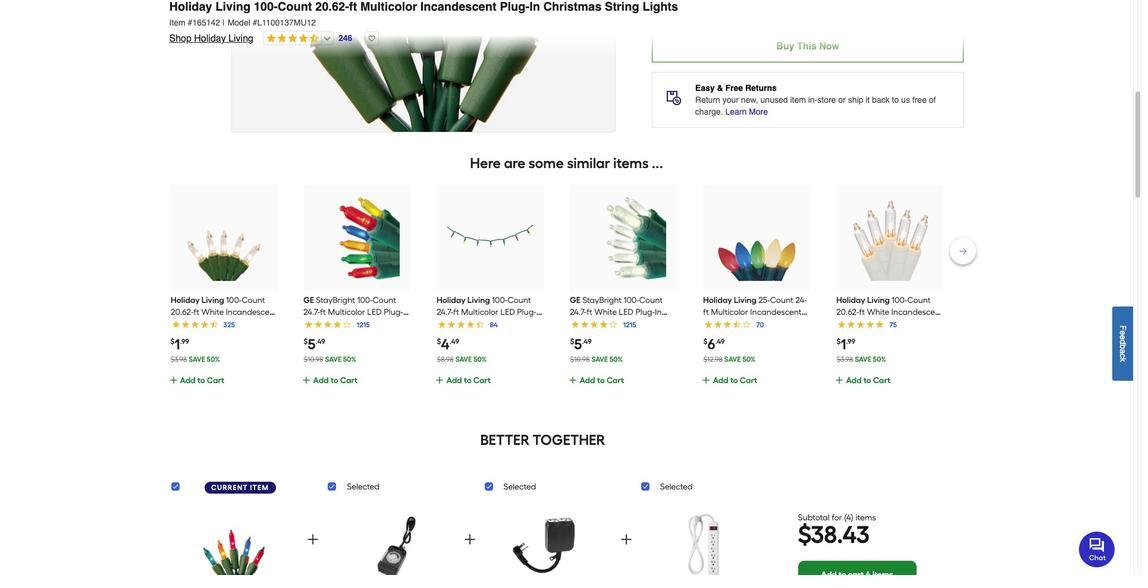 Task type: locate. For each thing, give the bounding box(es) containing it.
learn
[[726, 107, 747, 116]]

3 add to cart link from the left
[[435, 374, 542, 400]]

in
[[530, 0, 540, 14], [404, 307, 410, 318], [537, 307, 544, 318], [655, 307, 662, 318], [723, 319, 730, 330]]

2 cart from the left
[[340, 376, 358, 386]]

$10.98
[[304, 356, 323, 364], [570, 356, 590, 364]]

are
[[504, 155, 526, 172]]

holiday living for add to cart "link" in 6 list item
[[704, 296, 757, 306]]

holiday living 25-count 24-ft multicolor incandescent plug-in christmas string lights image
[[714, 196, 800, 281]]

add to cart link
[[169, 374, 275, 400], [302, 374, 408, 400], [435, 374, 542, 400], [569, 374, 675, 400], [702, 374, 808, 400], [835, 374, 942, 400]]

1
[[175, 336, 180, 353], [841, 336, 846, 353]]

1 5 from the left
[[308, 336, 316, 353]]

2 horizontal spatial selected
[[660, 482, 693, 493]]

add to cart for 100-count 24.7-ft multicolor led plug-in christmas string lights
[[447, 376, 491, 386]]

$ for add to cart "link" corresponding to staybright 100-count 24.7-ft white led plug-in christmas string lights
[[570, 338, 574, 346]]

save for staybright 100-count 24.7-ft multicolor led plug-in christmas string lights
[[325, 356, 342, 364]]

3 led from the left
[[619, 307, 634, 318]]

1 led from the left
[[368, 307, 382, 318]]

$ 1 .99 for sixth add to cart "link" from the left
[[837, 336, 856, 353]]

0 horizontal spatial 5 list item
[[302, 185, 411, 400]]

staybright for white
[[583, 296, 622, 306]]

$ inside $ 6 .49
[[704, 338, 708, 346]]

holiday living inside 6 list item
[[704, 296, 757, 306]]

2 $ 1 .99 from the left
[[837, 336, 856, 353]]

3 add from the left
[[447, 376, 462, 386]]

2 5 list item from the left
[[569, 185, 677, 400]]

#
[[188, 18, 192, 27], [253, 18, 257, 27]]

2 $10.98 save 50% from the left
[[570, 356, 623, 364]]

white
[[595, 307, 617, 318]]

1 save from the left
[[189, 356, 205, 364]]

1 add to cart from the left
[[180, 376, 224, 386]]

2 holiday living from the left
[[437, 296, 491, 306]]

holiday inside 6 list item
[[704, 296, 733, 306]]

1 selected from the left
[[347, 482, 380, 493]]

count inside 'holiday living 100-count 20.62-ft multicolor incandescent plug-in christmas string lights item # 165142 | model # l1100137mu12'
[[278, 0, 312, 14]]

holiday living for add to cart "link" inside the 4 list item
[[437, 296, 491, 306]]

6 add from the left
[[846, 376, 862, 386]]

1 vertical spatial 4
[[847, 513, 851, 523]]

1 horizontal spatial 1
[[841, 336, 846, 353]]

.49 down staybright 100-count 24.7-ft multicolor led plug-in christmas string lights
[[316, 338, 325, 346]]

add to cart
[[180, 376, 224, 386], [313, 376, 358, 386], [447, 376, 491, 386], [580, 376, 624, 386], [713, 376, 758, 386], [846, 376, 891, 386]]

cart inside 4 list item
[[474, 376, 491, 386]]

e up d
[[1119, 331, 1128, 335]]

0 horizontal spatial led
[[368, 307, 382, 318]]

living inside 4 list item
[[468, 296, 491, 306]]

3 holiday living from the left
[[704, 296, 757, 306]]

0 vertical spatial items
[[613, 155, 649, 172]]

count
[[278, 0, 312, 14], [373, 296, 397, 306], [508, 296, 531, 306], [640, 296, 663, 306], [770, 296, 794, 306]]

5 cart from the left
[[740, 376, 758, 386]]

charge.
[[695, 107, 723, 116]]

to inside 6 list item
[[731, 376, 738, 386]]

plug- inside 100-count 24.7-ft multicolor led plug-in christmas string lights
[[518, 307, 537, 318]]

0 vertical spatial 4
[[441, 336, 450, 353]]

a
[[1119, 349, 1128, 354]]

$10.98 for staybright 100-count 24.7-ft multicolor led plug-in christmas string lights
[[304, 356, 323, 364]]

holiday
[[169, 0, 212, 14], [194, 33, 226, 44], [170, 296, 199, 306], [437, 296, 466, 306], [704, 296, 733, 306], [837, 296, 866, 306]]

christmas inside staybright 100-count 24.7-ft multicolor led plug-in christmas string lights
[[304, 319, 343, 330]]

add to cart inside 6 list item
[[713, 376, 758, 386]]

5 add to cart link from the left
[[702, 374, 808, 400]]

1 1 from the left
[[175, 336, 180, 353]]

1 horizontal spatial holiday living 100-count 20.62-ft white incandescent plug-in christmas string lights image
[[848, 196, 933, 281]]

$8.98
[[437, 356, 454, 364]]

0 vertical spatial incandescent
[[421, 0, 497, 14]]

0 horizontal spatial holiday living 100-count 20.62-ft white incandescent plug-in christmas string lights image
[[181, 196, 267, 281]]

count inside 'staybright 100-count 24.7-ft white led plug-in christmas string lights'
[[640, 296, 663, 306]]

holiday living 100-count 20.62-ft multicolor incandescent plug-in christmas string lights item # 165142 | model # l1100137mu12
[[169, 0, 678, 27]]

1 holiday living link from the left
[[170, 296, 277, 341]]

1 horizontal spatial $10.98 save 50%
[[570, 356, 623, 364]]

count inside 100-count 24.7-ft multicolor led plug-in christmas string lights
[[508, 296, 531, 306]]

24.7- for staybright 100-count 24.7-ft white led plug-in christmas string lights
[[570, 307, 587, 318]]

1 ge from the left
[[304, 296, 315, 306]]

lights
[[643, 0, 678, 14], [369, 319, 392, 330], [502, 319, 525, 330], [636, 319, 658, 330], [704, 331, 726, 341]]

1 horizontal spatial items
[[856, 513, 876, 523]]

1 horizontal spatial #
[[253, 18, 257, 27]]

1 horizontal spatial 4
[[847, 513, 851, 523]]

$3.98 save 50% for plus icon related to sixth add to cart "link" from the left
[[837, 356, 886, 364]]

$ inside the $ 4 .49
[[437, 338, 441, 346]]

living
[[216, 0, 251, 14], [229, 33, 253, 44], [201, 296, 224, 306], [468, 296, 491, 306], [734, 296, 757, 306], [868, 296, 890, 306]]

selected for utilitech 15-amps 125-volt 2-outlet plug-in countdown indoor or outdoor lighting timer image
[[347, 482, 380, 493]]

100-count 24.7-ft multicolor led plug-in christmas string lights
[[437, 296, 544, 330]]

0 horizontal spatial $3.98
[[170, 356, 187, 364]]

$3.98 for sixth add to cart "link" from the left
[[837, 356, 853, 364]]

led inside 'staybright 100-count 24.7-ft white led plug-in christmas string lights'
[[619, 307, 634, 318]]

ft inside 25-count 24- ft multicolor incandescent plug-in christmas string lights
[[704, 307, 709, 318]]

4.5 stars image
[[264, 33, 319, 45]]

plug- inside 'staybright 100-count 24.7-ft white led plug-in christmas string lights'
[[636, 307, 655, 318]]

living for 4 list item
[[468, 296, 491, 306]]

items
[[613, 155, 649, 172], [856, 513, 876, 523]]

christmas
[[544, 0, 602, 14], [304, 319, 343, 330], [437, 319, 476, 330], [570, 319, 609, 330], [732, 319, 771, 330]]

string inside 'staybright 100-count 24.7-ft white led plug-in christmas string lights'
[[611, 319, 634, 330]]

0 horizontal spatial $ 1 .99
[[170, 336, 189, 353]]

0 horizontal spatial 1
[[175, 336, 180, 353]]

20.62-
[[315, 0, 349, 14]]

.49 up $12.98
[[715, 338, 725, 346]]

to for 6 list item
[[731, 376, 738, 386]]

3 .49 from the left
[[582, 338, 592, 346]]

items left ...
[[613, 155, 649, 172]]

4 inside 4 list item
[[441, 336, 450, 353]]

4 .49 from the left
[[715, 338, 725, 346]]

living for 6 list item
[[734, 296, 757, 306]]

count inside 25-count 24- ft multicolor incandescent plug-in christmas string lights
[[770, 296, 794, 306]]

100- inside 'staybright 100-count 24.7-ft white led plug-in christmas string lights'
[[624, 296, 640, 306]]

0 horizontal spatial selected
[[347, 482, 380, 493]]

better together
[[480, 432, 605, 449]]

living for 1st 1 list item from the right
[[868, 296, 890, 306]]

3 cart from the left
[[474, 376, 491, 386]]

2 add to cart link from the left
[[302, 374, 408, 400]]

2 holiday living 100-count 20.62-ft white incandescent plug-in christmas string lights image from the left
[[848, 196, 933, 281]]

0 horizontal spatial $10.98
[[304, 356, 323, 364]]

1 horizontal spatial $10.98
[[570, 356, 590, 364]]

holiday living 100-count 20.62-ft white incandescent plug-in christmas string lights image
[[181, 196, 267, 281], [848, 196, 933, 281]]

0 horizontal spatial items
[[613, 155, 649, 172]]

led for staybright 100-count 24.7-ft white led plug-in christmas string lights
[[619, 307, 634, 318]]

1 list item
[[169, 185, 278, 400], [835, 185, 944, 400]]

2 .99 from the left
[[846, 338, 856, 346]]

1 horizontal spatial $3.98 save 50%
[[837, 356, 886, 364]]

add to cart link inside 6 list item
[[702, 374, 808, 400]]

string
[[605, 0, 639, 14], [345, 319, 367, 330], [478, 319, 500, 330], [611, 319, 634, 330], [773, 319, 795, 330]]

2 led from the left
[[501, 307, 516, 318]]

0 horizontal spatial ge
[[304, 296, 315, 306]]

0 horizontal spatial $ 5 .49
[[304, 336, 325, 353]]

$ 6 .49
[[704, 336, 725, 353]]

add for staybright 100-count 24.7-ft multicolor led plug-in christmas string lights
[[313, 376, 329, 386]]

save for staybright 100-count 24.7-ft white led plug-in christmas string lights
[[592, 356, 608, 364]]

item number 1 6 5 1 4 2 and model number l 1 1 0 0 1 3 7 m u 1 2 element
[[169, 17, 964, 29]]

1 horizontal spatial 5 list item
[[569, 185, 677, 400]]

2 $3.98 save 50% from the left
[[837, 356, 886, 364]]

plus image
[[169, 376, 178, 385], [302, 376, 311, 385], [569, 376, 578, 385], [702, 376, 711, 385], [835, 376, 845, 385], [306, 533, 320, 547], [619, 533, 634, 547]]

project source 6-outlet indoor white power strip image
[[666, 504, 743, 576]]

4 add from the left
[[580, 376, 595, 386]]

$3.98
[[170, 356, 187, 364], [837, 356, 853, 364]]

holiday living link
[[170, 296, 277, 341], [837, 296, 943, 341]]

4 save from the left
[[592, 356, 608, 364]]

item
[[250, 484, 269, 493]]

c
[[1119, 354, 1128, 358]]

plug- inside staybright 100-count 24.7-ft multicolor led plug-in christmas string lights
[[384, 307, 404, 318]]

2 1 list item from the left
[[835, 185, 944, 400]]

100- inside 'holiday living 100-count 20.62-ft multicolor incandescent plug-in christmas string lights item # 165142 | model # l1100137mu12'
[[254, 0, 278, 14]]

$ 1 .99
[[170, 336, 189, 353], [837, 336, 856, 353]]

2 selected from the left
[[504, 482, 536, 493]]

0 horizontal spatial .99
[[180, 338, 189, 346]]

4 add to cart link from the left
[[569, 374, 675, 400]]

0 horizontal spatial 24.7-
[[304, 307, 320, 318]]

24.7- inside staybright 100-count 24.7-ft multicolor led plug-in christmas string lights
[[304, 307, 320, 318]]

$10.98 save 50% down white
[[570, 356, 623, 364]]

2 5 from the left
[[574, 336, 582, 353]]

1 horizontal spatial $ 1 .99
[[837, 336, 856, 353]]

e up b
[[1119, 335, 1128, 340]]

better together heading
[[169, 431, 917, 450]]

cart inside 6 list item
[[740, 376, 758, 386]]

led
[[368, 307, 382, 318], [501, 307, 516, 318], [619, 307, 634, 318]]

6 add to cart link from the left
[[835, 374, 942, 400]]

plug-
[[500, 0, 530, 14], [384, 307, 404, 318], [518, 307, 537, 318], [636, 307, 655, 318], [704, 319, 723, 330]]

selected for project source 6-outlet indoor white power strip 'image'
[[660, 482, 693, 493]]

2 $3.98 from the left
[[837, 356, 853, 364]]

your
[[723, 95, 739, 105]]

1 5 list item from the left
[[302, 185, 411, 400]]

add to cart link inside 4 list item
[[435, 374, 542, 400]]

1 $10.98 save 50% from the left
[[304, 356, 356, 364]]

to inside easy & free returns return your new, unused item in-store or ship it back to us free of charge.
[[892, 95, 899, 105]]

2 $10.98 from the left
[[570, 356, 590, 364]]

to for 1st 5 list item from the left
[[331, 376, 338, 386]]

to for 1st 1 list item from the right
[[864, 376, 872, 386]]

.49 up $8.98 save 50%
[[450, 338, 459, 346]]

to for 4 list item
[[464, 376, 472, 386]]

5 list item
[[302, 185, 411, 400], [569, 185, 677, 400]]

in inside 'holiday living 100-count 20.62-ft multicolor incandescent plug-in christmas string lights item # 165142 | model # l1100137mu12'
[[530, 0, 540, 14]]

1 50% from the left
[[207, 356, 220, 364]]

heart outline image
[[365, 32, 379, 46]]

utilitech 15-amps 125-volt 2-outlet plug-in countdown indoor or outdoor lighting timer image
[[353, 504, 430, 576]]

0 horizontal spatial $10.98 save 50%
[[304, 356, 356, 364]]

christmas inside 'staybright 100-count 24.7-ft white led plug-in christmas string lights'
[[570, 319, 609, 330]]

subtotal
[[798, 513, 830, 523]]

1 vertical spatial items
[[856, 513, 876, 523]]

ft inside 'holiday living 100-count 20.62-ft multicolor incandescent plug-in christmas string lights item # 165142 | model # l1100137mu12'
[[349, 0, 357, 14]]

1 horizontal spatial ge
[[570, 296, 581, 306]]

1 horizontal spatial $ 5 .49
[[570, 336, 592, 353]]

2 staybright from the left
[[583, 296, 622, 306]]

1 horizontal spatial holiday living link
[[837, 296, 943, 341]]

50% inside 6 list item
[[743, 356, 756, 364]]

5 down 'staybright 100-count 24.7-ft white led plug-in christmas string lights'
[[574, 336, 582, 353]]

ft inside 100-count 24.7-ft multicolor led plug-in christmas string lights
[[454, 307, 460, 318]]

shop
[[169, 33, 192, 44]]

$ 1 .99 for 1st add to cart "link" from left
[[170, 336, 189, 353]]

1 horizontal spatial $3.98
[[837, 356, 853, 364]]

2 add to cart from the left
[[313, 376, 358, 386]]

in inside 'staybright 100-count 24.7-ft white led plug-in christmas string lights'
[[655, 307, 662, 318]]

24.7- inside 'staybright 100-count 24.7-ft white led plug-in christmas string lights'
[[570, 307, 587, 318]]

246
[[339, 33, 352, 43]]

free
[[913, 95, 927, 105]]

4 cart from the left
[[607, 376, 624, 386]]

$10.98 save 50% for staybright 100-count 24.7-ft white led plug-in christmas string lights
[[570, 356, 623, 364]]

1 24.7- from the left
[[304, 307, 320, 318]]

1 horizontal spatial 24.7-
[[437, 307, 454, 318]]

add to cart link for 100-count 24.7-ft multicolor led plug-in christmas string lights
[[435, 374, 542, 400]]

25-count 24- ft multicolor incandescent plug-in christmas string lights
[[704, 296, 807, 341]]

holiday living
[[170, 296, 224, 306], [437, 296, 491, 306], [704, 296, 757, 306], [837, 296, 890, 306]]

items right )
[[856, 513, 876, 523]]

cart
[[207, 376, 224, 386], [340, 376, 358, 386], [474, 376, 491, 386], [607, 376, 624, 386], [740, 376, 758, 386], [873, 376, 891, 386]]

|
[[223, 18, 225, 27]]

1 horizontal spatial selected
[[504, 482, 536, 493]]

$3.98 save 50%
[[170, 356, 220, 364], [837, 356, 886, 364]]

in-
[[808, 95, 818, 105]]

save inside 6 list item
[[725, 356, 741, 364]]

1 holiday living 100-count 20.62-ft white incandescent plug-in christmas string lights image from the left
[[181, 196, 267, 281]]

string inside 100-count 24.7-ft multicolor led plug-in christmas string lights
[[478, 319, 500, 330]]

add inside 4 list item
[[447, 376, 462, 386]]

holiday living link for 1st add to cart "link" from left
[[170, 296, 277, 341]]

add to cart link for staybright 100-count 24.7-ft white led plug-in christmas string lights
[[569, 374, 675, 400]]

add to cart for staybright 100-count 24.7-ft white led plug-in christmas string lights
[[580, 376, 624, 386]]

selected
[[347, 482, 380, 493], [504, 482, 536, 493], [660, 482, 693, 493]]

3 add to cart from the left
[[447, 376, 491, 386]]

.49 down 'staybright 100-count 24.7-ft white led plug-in christmas string lights'
[[582, 338, 592, 346]]

24.7-
[[304, 307, 320, 318], [437, 307, 454, 318], [570, 307, 587, 318]]

$10.98 save 50% down staybright 100-count 24.7-ft multicolor led plug-in christmas string lights
[[304, 356, 356, 364]]

staybright for multicolor
[[316, 296, 356, 306]]

2 holiday living link from the left
[[837, 296, 943, 341]]

holiday for second 1 list item from right
[[170, 296, 199, 306]]

holiday living inside 4 list item
[[437, 296, 491, 306]]

0 horizontal spatial #
[[188, 18, 192, 27]]

add to cart link for staybright 100-count 24.7-ft multicolor led plug-in christmas string lights
[[302, 374, 408, 400]]

cart for 25-count 24- ft multicolor incandescent plug-in christmas string lights
[[740, 376, 758, 386]]

1 vertical spatial plus image
[[463, 533, 477, 547]]

2 ge from the left
[[570, 296, 581, 306]]

christmas inside 'holiday living 100-count 20.62-ft multicolor incandescent plug-in christmas string lights item # 165142 | model # l1100137mu12'
[[544, 0, 602, 14]]

incandescent
[[421, 0, 497, 14], [751, 307, 802, 318]]

3 24.7- from the left
[[570, 307, 587, 318]]

4 list item
[[435, 185, 544, 400]]

staybright 100-count 24.7-ft white led plug-in christmas string lights
[[570, 296, 663, 330]]

4 right for
[[847, 513, 851, 523]]

1 $ 1 .99 from the left
[[170, 336, 189, 353]]

4 up $8.98
[[441, 336, 450, 353]]

here are some similar items ...
[[470, 155, 663, 172]]

0 horizontal spatial 1 list item
[[169, 185, 278, 400]]

living inside 6 list item
[[734, 296, 757, 306]]

0 horizontal spatial 4
[[441, 336, 450, 353]]

0 horizontal spatial $3.98 save 50%
[[170, 356, 220, 364]]

1 $3.98 from the left
[[170, 356, 187, 364]]

holiday inside 4 list item
[[437, 296, 466, 306]]

24.7- inside 100-count 24.7-ft multicolor led plug-in christmas string lights
[[437, 307, 454, 318]]

holiday for 1st 1 list item from the right
[[837, 296, 866, 306]]

led inside staybright 100-count 24.7-ft multicolor led plug-in christmas string lights
[[368, 307, 382, 318]]

2 save from the left
[[325, 356, 342, 364]]

# right model at top
[[253, 18, 257, 27]]

plus image inside 6 list item
[[702, 376, 711, 385]]

5 50% from the left
[[743, 356, 756, 364]]

$3.98 save 50% for 1st add to cart "link" from left's plus icon
[[170, 356, 220, 364]]

5 add to cart from the left
[[713, 376, 758, 386]]

add inside 6 list item
[[713, 376, 729, 386]]

.49 inside the $ 4 .49
[[450, 338, 459, 346]]

25-
[[759, 296, 770, 306]]

.49
[[316, 338, 325, 346], [450, 338, 459, 346], [582, 338, 592, 346], [715, 338, 725, 346]]

cart for staybright 100-count 24.7-ft multicolor led plug-in christmas string lights
[[340, 376, 358, 386]]

4 holiday living from the left
[[837, 296, 890, 306]]

100-
[[254, 0, 278, 14], [358, 296, 373, 306], [492, 296, 508, 306], [624, 296, 640, 306]]

4
[[441, 336, 450, 353], [847, 513, 851, 523]]

together
[[533, 432, 605, 449]]

5 save from the left
[[725, 356, 741, 364]]

0 horizontal spatial 5
[[308, 336, 316, 353]]

1 .49 from the left
[[316, 338, 325, 346]]

5 for staybright 100-count 24.7-ft white led plug-in christmas string lights
[[574, 336, 582, 353]]

2 horizontal spatial led
[[619, 307, 634, 318]]

to inside 4 list item
[[464, 376, 472, 386]]

5 add from the left
[[713, 376, 729, 386]]

2 24.7- from the left
[[437, 307, 454, 318]]

1 for 1st add to cart "link" from left
[[175, 336, 180, 353]]

1 e from the top
[[1119, 331, 1128, 335]]

1 add from the left
[[180, 376, 196, 386]]

0 horizontal spatial staybright
[[316, 296, 356, 306]]

$ 5 .49 down staybright 100-count 24.7-ft multicolor led plug-in christmas string lights
[[304, 336, 325, 353]]

f
[[1119, 326, 1128, 331]]

incandescent inside 25-count 24- ft multicolor incandescent plug-in christmas string lights
[[751, 307, 802, 318]]

# down +6
[[188, 18, 192, 27]]

1 horizontal spatial incandescent
[[751, 307, 802, 318]]

holiday living 100-count 24.7-ft multicolor led plug-in christmas string lights image
[[448, 196, 533, 281]]

2 .49 from the left
[[450, 338, 459, 346]]

2 50% from the left
[[343, 356, 356, 364]]

3 save from the left
[[456, 356, 472, 364]]

cart for 100-count 24.7-ft multicolor led plug-in christmas string lights
[[474, 376, 491, 386]]

holiday living  #l1100137mu12 image
[[232, 0, 615, 132]]

staybright inside staybright 100-count 24.7-ft multicolor led plug-in christmas string lights
[[316, 296, 356, 306]]

4 50% from the left
[[610, 356, 623, 364]]

1 horizontal spatial 1 list item
[[835, 185, 944, 400]]

led for staybright 100-count 24.7-ft multicolor led plug-in christmas string lights
[[368, 307, 382, 318]]

0 horizontal spatial incandescent
[[421, 0, 497, 14]]

to for second 1 list item from right
[[197, 376, 205, 386]]

3 50% from the left
[[474, 356, 487, 364]]

buy
[[777, 41, 795, 52]]

1 # from the left
[[188, 18, 192, 27]]

1 $ 5 .49 from the left
[[304, 336, 325, 353]]

0 vertical spatial plus image
[[435, 376, 445, 385]]

e
[[1119, 331, 1128, 335], [1119, 335, 1128, 340]]

plus image
[[435, 376, 445, 385], [463, 533, 477, 547]]

0 horizontal spatial plus image
[[435, 376, 445, 385]]

staybright inside 'staybright 100-count 24.7-ft white led plug-in christmas string lights'
[[583, 296, 622, 306]]

2 horizontal spatial 24.7-
[[570, 307, 587, 318]]

50% inside 4 list item
[[474, 356, 487, 364]]

5
[[308, 336, 316, 353], [574, 336, 582, 353]]

staybright
[[316, 296, 356, 306], [583, 296, 622, 306]]

f e e d b a c k
[[1119, 326, 1128, 362]]

more
[[749, 107, 768, 116]]

holiday living 100-count 20.62-ft white incandescent plug-in christmas string lights image for second 1 list item from right
[[181, 196, 267, 281]]

1 horizontal spatial 5
[[574, 336, 582, 353]]

string inside 25-count 24- ft multicolor incandescent plug-in christmas string lights
[[773, 319, 795, 330]]

1 $10.98 from the left
[[304, 356, 323, 364]]

1 .99 from the left
[[180, 338, 189, 346]]

1 vertical spatial incandescent
[[751, 307, 802, 318]]

2 1 from the left
[[841, 336, 846, 353]]

2 add from the left
[[313, 376, 329, 386]]

2 $ 5 .49 from the left
[[570, 336, 592, 353]]

1 add to cart link from the left
[[169, 374, 275, 400]]

1 horizontal spatial .99
[[846, 338, 856, 346]]

to
[[892, 95, 899, 105], [197, 376, 205, 386], [331, 376, 338, 386], [464, 376, 472, 386], [597, 376, 605, 386], [731, 376, 738, 386], [864, 376, 872, 386]]

165142
[[192, 18, 220, 27]]

add
[[180, 376, 196, 386], [313, 376, 329, 386], [447, 376, 462, 386], [580, 376, 595, 386], [713, 376, 729, 386], [846, 376, 862, 386]]

ft
[[349, 0, 357, 14], [320, 307, 326, 318], [454, 307, 460, 318], [587, 307, 593, 318], [704, 307, 709, 318]]

add to cart inside 4 list item
[[447, 376, 491, 386]]

5 down staybright 100-count 24.7-ft multicolor led plug-in christmas string lights
[[308, 336, 316, 353]]

add to cart link for 25-count 24- ft multicolor incandescent plug-in christmas string lights
[[702, 374, 808, 400]]

$10.98 save 50% for staybright 100-count 24.7-ft multicolor led plug-in christmas string lights
[[304, 356, 356, 364]]

1 $3.98 save 50% from the left
[[170, 356, 220, 364]]

1 horizontal spatial staybright
[[583, 296, 622, 306]]

1 horizontal spatial led
[[501, 307, 516, 318]]

0 horizontal spatial holiday living link
[[170, 296, 277, 341]]

$ 5 .49
[[304, 336, 325, 353], [570, 336, 592, 353]]

$ 5 .49 for staybright 100-count 24.7-ft white led plug-in christmas string lights
[[570, 336, 592, 353]]

4 add to cart from the left
[[580, 376, 624, 386]]

1 staybright from the left
[[316, 296, 356, 306]]

3 selected from the left
[[660, 482, 693, 493]]

chat invite button image
[[1079, 532, 1116, 568]]

$ 5 .49 down 'staybright 100-count 24.7-ft white led plug-in christmas string lights'
[[570, 336, 592, 353]]

1 holiday living from the left
[[170, 296, 224, 306]]

)
[[851, 513, 854, 523]]

1 cart from the left
[[207, 376, 224, 386]]

save inside 4 list item
[[456, 356, 472, 364]]

.49 inside $ 6 .49
[[715, 338, 725, 346]]



Task type: describe. For each thing, give the bounding box(es) containing it.
50% for 100-count 24.7-ft multicolor led plug-in christmas string lights
[[474, 356, 487, 364]]

plus image for 1st add to cart "link" from left
[[169, 376, 178, 385]]

$ 5 .49 for staybright 100-count 24.7-ft multicolor led plug-in christmas string lights
[[304, 336, 325, 353]]

return
[[695, 95, 720, 105]]

.99 for sixth add to cart "link" from the left
[[846, 338, 856, 346]]

+6
[[185, 7, 196, 18]]

string inside staybright 100-count 24.7-ft multicolor led plug-in christmas string lights
[[345, 319, 367, 330]]

back
[[872, 95, 890, 105]]

.49 for 100-count 24.7-ft multicolor led plug-in christmas string lights
[[450, 338, 459, 346]]

christmas inside 100-count 24.7-ft multicolor led plug-in christmas string lights
[[437, 319, 476, 330]]

similar
[[567, 155, 610, 172]]

$ 4 .49
[[437, 336, 459, 353]]

.43
[[837, 521, 870, 550]]

$ for 1st add to cart "link" from left
[[170, 338, 175, 346]]

now
[[820, 41, 840, 52]]

add to cart for 25-count 24- ft multicolor incandescent plug-in christmas string lights
[[713, 376, 758, 386]]

easy & free returns return your new, unused item in-store or ship it back to us free of charge.
[[695, 83, 936, 116]]

new,
[[741, 95, 758, 105]]

.99 for 1st add to cart "link" from left
[[180, 338, 189, 346]]

plug- inside 'holiday living 100-count 20.62-ft multicolor incandescent plug-in christmas string lights item # 165142 | model # l1100137mu12'
[[500, 0, 530, 14]]

38
[[811, 521, 837, 550]]

ge for staybright 100-count 24.7-ft multicolor led plug-in christmas string lights
[[304, 296, 315, 306]]

free
[[726, 83, 743, 93]]

led inside 100-count 24.7-ft multicolor led plug-in christmas string lights
[[501, 307, 516, 318]]

4 inside "subtotal for ( 4 ) items $ 38 .43"
[[847, 513, 851, 523]]

add to cart for staybright 100-count 24.7-ft multicolor led plug-in christmas string lights
[[313, 376, 358, 386]]

holiday living for 1st add to cart "link" from left
[[170, 296, 224, 306]]

.49 for 25-count 24- ft multicolor incandescent plug-in christmas string lights
[[715, 338, 725, 346]]

unused
[[761, 95, 788, 105]]

$10.98 for staybright 100-count 24.7-ft white led plug-in christmas string lights
[[570, 356, 590, 364]]

ft inside staybright 100-count 24.7-ft multicolor led plug-in christmas string lights
[[320, 307, 326, 318]]

50% for staybright 100-count 24.7-ft white led plug-in christmas string lights
[[610, 356, 623, 364]]

holiday living 100-count 20.62-ft white incandescent plug-in christmas string lights image for 1st 1 list item from the right
[[848, 196, 933, 281]]

...
[[652, 155, 663, 172]]

plus image for sixth add to cart "link" from the left
[[835, 376, 845, 385]]

add for staybright 100-count 24.7-ft white led plug-in christmas string lights
[[580, 376, 595, 386]]

item
[[790, 95, 806, 105]]

here are some similar items ... heading
[[169, 152, 964, 175]]

plug- inside 25-count 24- ft multicolor incandescent plug-in christmas string lights
[[704, 319, 723, 330]]

store
[[818, 95, 836, 105]]

plus image inside add to cart "link"
[[435, 376, 445, 385]]

$ for add to cart "link" in 6 list item
[[704, 338, 708, 346]]

b
[[1119, 345, 1128, 349]]

learn more link
[[726, 106, 768, 118]]

d
[[1119, 340, 1128, 345]]

buy this now button
[[652, 30, 964, 62]]

ge staybright 100-count 24.7-ft white led plug-in christmas string lights image
[[581, 196, 667, 281]]

shop holiday living
[[169, 33, 253, 44]]

lights inside 'staybright 100-count 24.7-ft white led plug-in christmas string lights'
[[636, 319, 658, 330]]

minus image
[[662, 0, 674, 8]]

living for second 1 list item from right
[[201, 296, 224, 306]]

item
[[169, 18, 185, 27]]

holiday for 6 list item
[[704, 296, 733, 306]]

current
[[211, 484, 248, 493]]

save for 100-count 24.7-ft multicolor led plug-in christmas string lights
[[456, 356, 472, 364]]

in inside 25-count 24- ft multicolor incandescent plug-in christmas string lights
[[723, 319, 730, 330]]

$ for sixth add to cart "link" from the left
[[837, 338, 841, 346]]

cart for staybright 100-count 24.7-ft white led plug-in christmas string lights
[[607, 376, 624, 386]]

lights inside 'holiday living 100-count 20.62-ft multicolor incandescent plug-in christmas string lights item # 165142 | model # l1100137mu12'
[[643, 0, 678, 14]]

current item
[[211, 484, 269, 493]]

ge for staybright 100-count 24.7-ft white led plug-in christmas string lights
[[570, 296, 581, 306]]

items inside "subtotal for ( 4 ) items $ 38 .43"
[[856, 513, 876, 523]]

plus image for add to cart "link" in 6 list item
[[702, 376, 711, 385]]

add for 100-count 24.7-ft multicolor led plug-in christmas string lights
[[447, 376, 462, 386]]

holiday living 100-count 20.62-ft multicolor incandescent plug-in christmas string lights image
[[196, 504, 274, 576]]

50% for 25-count 24- ft multicolor incandescent plug-in christmas string lights
[[743, 356, 756, 364]]

add for 25-count 24- ft multicolor incandescent plug-in christmas string lights
[[713, 376, 729, 386]]

holiday for 4 list item
[[437, 296, 466, 306]]

multicolor inside staybright 100-count 24.7-ft multicolor led plug-in christmas string lights
[[328, 307, 366, 318]]

living inside 'holiday living 100-count 20.62-ft multicolor incandescent plug-in christmas string lights item # 165142 | model # l1100137mu12'
[[216, 0, 251, 14]]

plus image for add to cart "link" corresponding to staybright 100-count 24.7-ft white led plug-in christmas string lights
[[569, 376, 578, 385]]

k
[[1119, 358, 1128, 362]]

items inside heading
[[613, 155, 649, 172]]

$12.98 save 50%
[[704, 356, 756, 364]]

.49 for staybright 100-count 24.7-ft white led plug-in christmas string lights
[[582, 338, 592, 346]]

for
[[832, 513, 842, 523]]

2 e from the top
[[1119, 335, 1128, 340]]

of
[[929, 95, 936, 105]]

utilitech black remote control image
[[510, 504, 587, 576]]

model
[[228, 18, 250, 27]]

learn more
[[726, 107, 768, 116]]

$8.98 save 50%
[[437, 356, 487, 364]]

100- inside staybright 100-count 24.7-ft multicolor led plug-in christmas string lights
[[358, 296, 373, 306]]

here
[[470, 155, 501, 172]]

multicolor inside 25-count 24- ft multicolor incandescent plug-in christmas string lights
[[711, 307, 749, 318]]

$12.98
[[704, 356, 723, 364]]

staybright 100-count 24.7-ft multicolor led plug-in christmas string lights
[[304, 296, 410, 330]]

christmas inside 25-count 24- ft multicolor incandescent plug-in christmas string lights
[[732, 319, 771, 330]]

multicolor inside 100-count 24.7-ft multicolor led plug-in christmas string lights
[[462, 307, 499, 318]]

or
[[839, 95, 846, 105]]

$ for add to cart "link" for staybright 100-count 24.7-ft multicolor led plug-in christmas string lights
[[304, 338, 308, 346]]

ship
[[848, 95, 864, 105]]

us
[[902, 95, 910, 105]]

$3.98 for 1st add to cart "link" from left
[[170, 356, 187, 364]]

Stepper number input field with increment and decrement buttons number field
[[684, 0, 718, 18]]

plus image for add to cart "link" for staybright 100-count 24.7-ft multicolor led plug-in christmas string lights
[[302, 376, 311, 385]]

ft inside 'staybright 100-count 24.7-ft white led plug-in christmas string lights'
[[587, 307, 593, 318]]

6 50% from the left
[[873, 356, 886, 364]]

it
[[866, 95, 870, 105]]

better
[[480, 432, 530, 449]]

lights inside staybright 100-count 24.7-ft multicolor led plug-in christmas string lights
[[369, 319, 392, 330]]

count inside staybright 100-count 24.7-ft multicolor led plug-in christmas string lights
[[373, 296, 397, 306]]

6 save from the left
[[855, 356, 872, 364]]

24.7- for staybright 100-count 24.7-ft multicolor led plug-in christmas string lights
[[304, 307, 320, 318]]

holiday inside 'holiday living 100-count 20.62-ft multicolor incandescent plug-in christmas string lights item # 165142 | model # l1100137mu12'
[[169, 0, 212, 14]]

lights inside 100-count 24.7-ft multicolor led plug-in christmas string lights
[[502, 319, 525, 330]]

to for 2nd 5 list item from left
[[597, 376, 605, 386]]

$ for add to cart "link" inside the 4 list item
[[437, 338, 441, 346]]

24-
[[796, 296, 807, 306]]

holiday living for sixth add to cart "link" from the left
[[837, 296, 890, 306]]

+6 button
[[169, 0, 212, 34]]

this
[[797, 41, 817, 52]]

lights inside 25-count 24- ft multicolor incandescent plug-in christmas string lights
[[704, 331, 726, 341]]

multicolor inside 'holiday living 100-count 20.62-ft multicolor incandescent plug-in christmas string lights item # 165142 | model # l1100137mu12'
[[360, 0, 417, 14]]

6
[[708, 336, 715, 353]]

subtotal for ( 4 ) items $ 38 .43
[[798, 513, 876, 550]]

save for 25-count 24- ft multicolor incandescent plug-in christmas string lights
[[725, 356, 741, 364]]

in inside 100-count 24.7-ft multicolor led plug-in christmas string lights
[[537, 307, 544, 318]]

6 cart from the left
[[873, 376, 891, 386]]

6 list item
[[702, 185, 811, 400]]

.49 for staybright 100-count 24.7-ft multicolor led plug-in christmas string lights
[[316, 338, 325, 346]]

ge staybright 100-count 24.7-ft multicolor led plug-in christmas string lights image
[[314, 196, 400, 281]]

incandescent inside 'holiday living 100-count 20.62-ft multicolor incandescent plug-in christmas string lights item # 165142 | model # l1100137mu12'
[[421, 0, 497, 14]]

selected for the utilitech black remote control image
[[504, 482, 536, 493]]

in inside staybright 100-count 24.7-ft multicolor led plug-in christmas string lights
[[404, 307, 410, 318]]

$ inside "subtotal for ( 4 ) items $ 38 .43"
[[798, 521, 811, 550]]

(
[[844, 513, 847, 523]]

holiday living link for sixth add to cart "link" from the left
[[837, 296, 943, 341]]

2 # from the left
[[253, 18, 257, 27]]

50% for staybright 100-count 24.7-ft multicolor led plug-in christmas string lights
[[343, 356, 356, 364]]

100- inside 100-count 24.7-ft multicolor led plug-in christmas string lights
[[492, 296, 508, 306]]

&
[[717, 83, 723, 93]]

1 for sixth add to cart "link" from the left
[[841, 336, 846, 353]]

6 add to cart from the left
[[846, 376, 891, 386]]

easy
[[695, 83, 715, 93]]

1 horizontal spatial plus image
[[463, 533, 477, 547]]

buy this now
[[777, 41, 840, 52]]

f e e d b a c k button
[[1113, 307, 1134, 381]]

l1100137mu12
[[257, 18, 316, 27]]

1 1 list item from the left
[[169, 185, 278, 400]]

string inside 'holiday living 100-count 20.62-ft multicolor incandescent plug-in christmas string lights item # 165142 | model # l1100137mu12'
[[605, 0, 639, 14]]

returns
[[745, 83, 777, 93]]

some
[[529, 155, 564, 172]]

5 for staybright 100-count 24.7-ft multicolor led plug-in christmas string lights
[[308, 336, 316, 353]]



Task type: vqa. For each thing, say whether or not it's contained in the screenshot.
ft within the StayBright 100-Count 24.7-ft White LED Plug-In Christmas String Lights
yes



